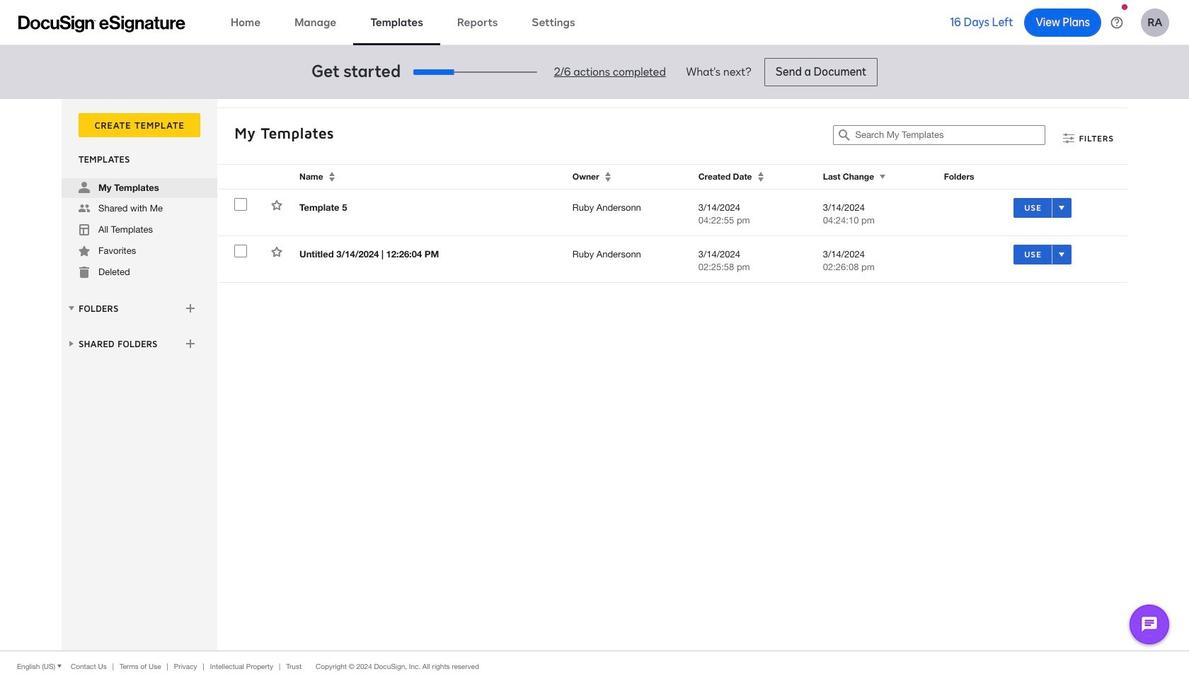 Task type: vqa. For each thing, say whether or not it's contained in the screenshot.
Completed image
no



Task type: locate. For each thing, give the bounding box(es) containing it.
star filled image
[[79, 246, 90, 257]]

add untitled 3/14/2024 | 12:26:04 pm to favorites image
[[271, 246, 282, 258]]

trash image
[[79, 267, 90, 278]]

secondary navigation region
[[62, 99, 1131, 651]]

view shared folders image
[[66, 338, 77, 350]]



Task type: describe. For each thing, give the bounding box(es) containing it.
add template 5 to favorites image
[[271, 200, 282, 211]]

templates image
[[79, 224, 90, 236]]

user image
[[79, 182, 90, 193]]

view folders image
[[66, 303, 77, 314]]

shared image
[[79, 203, 90, 215]]

docusign esignature image
[[18, 15, 185, 32]]

Search My Templates text field
[[856, 126, 1045, 144]]

more info region
[[0, 651, 1189, 682]]



